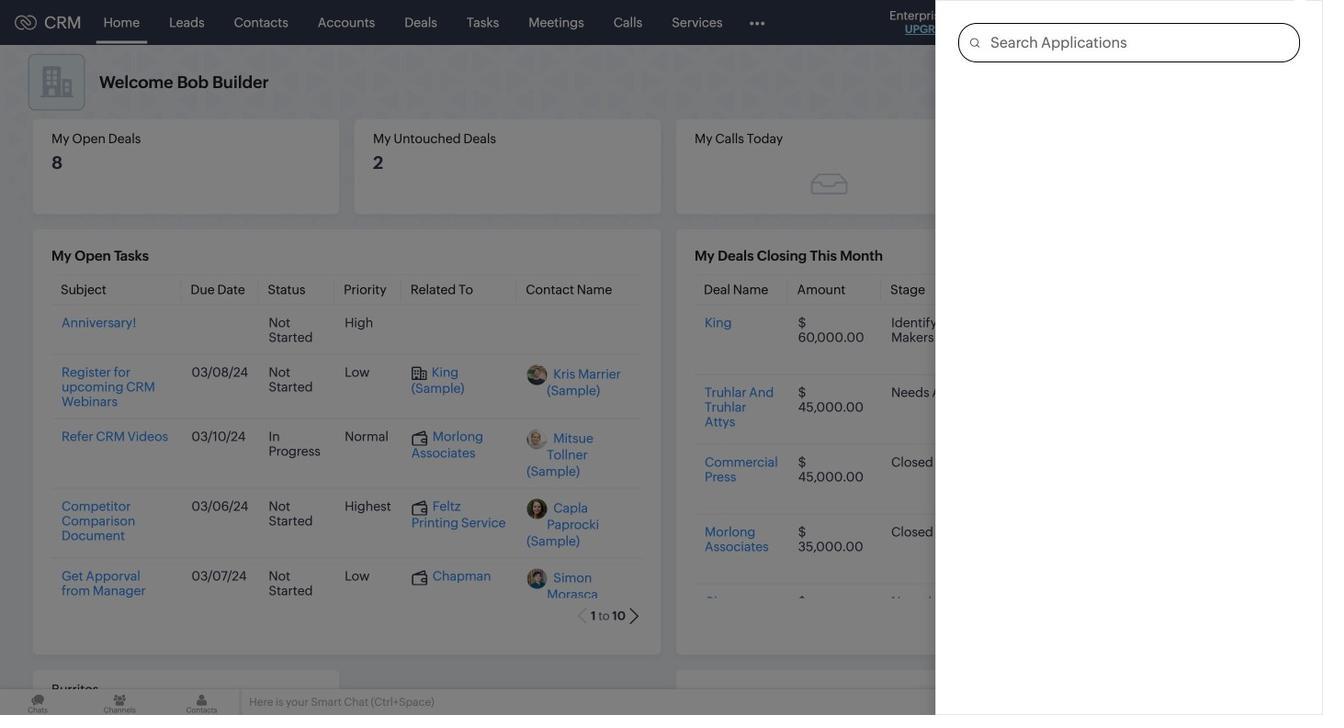 Task type: vqa. For each thing, say whether or not it's contained in the screenshot.
the search TEXT BOX
no



Task type: locate. For each thing, give the bounding box(es) containing it.
logo image
[[15, 15, 37, 30]]

signals image
[[1094, 15, 1107, 30]]

signals element
[[1083, 0, 1118, 45]]

channels image
[[82, 690, 158, 716]]

create menu image
[[1011, 11, 1034, 34]]

create menu element
[[1000, 0, 1045, 45]]



Task type: describe. For each thing, give the bounding box(es) containing it.
search image
[[1056, 15, 1072, 30]]

profile image
[[1241, 8, 1270, 37]]

chats image
[[0, 690, 76, 716]]

search element
[[1045, 0, 1083, 45]]

contacts image
[[164, 690, 240, 716]]

profile element
[[1230, 0, 1281, 45]]

Search Applications text field
[[980, 24, 1300, 61]]

calendar image
[[1129, 15, 1144, 30]]



